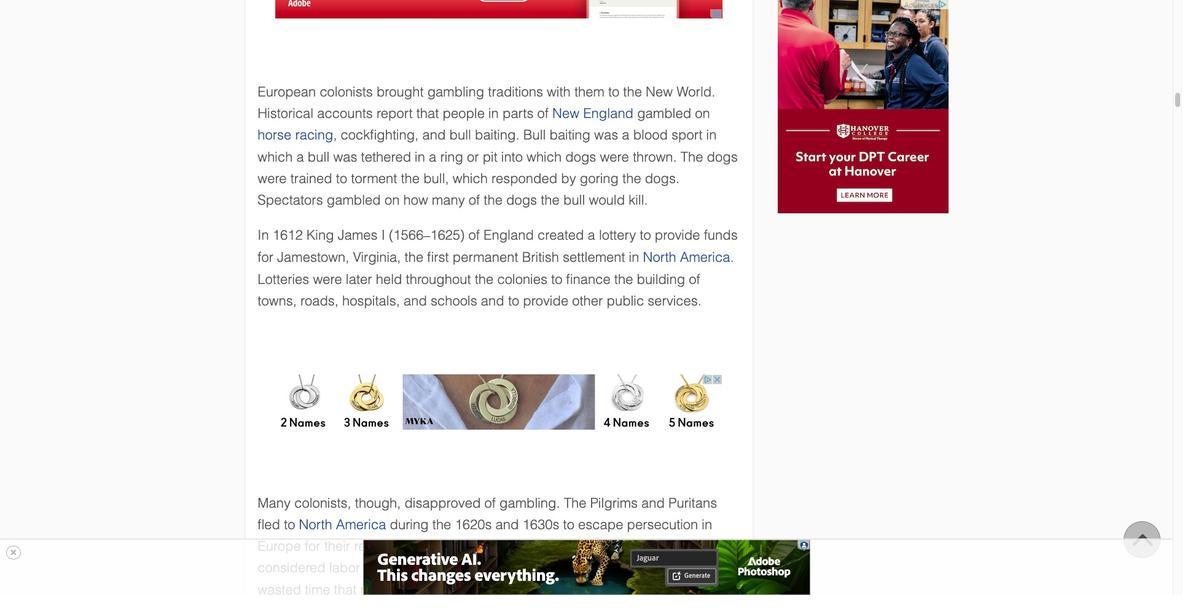 Task type: locate. For each thing, give the bounding box(es) containing it.
north america for the topmost 'north america' link
[[643, 250, 731, 265]]

in down 1630s
[[544, 539, 554, 554]]

1 horizontal spatial gambled
[[638, 106, 692, 121]]

that up because
[[676, 539, 699, 554]]

hospitals,
[[342, 293, 400, 308]]

the
[[681, 149, 704, 165], [564, 496, 587, 511]]

of up bull
[[538, 106, 549, 121]]

1 vertical spatial north
[[299, 517, 332, 533]]

to right fled
[[284, 517, 295, 533]]

and up believed at the bottom left of the page
[[496, 517, 519, 533]]

1 vertical spatial north america link
[[299, 517, 386, 533]]

bull
[[450, 128, 472, 143], [308, 149, 330, 165], [564, 192, 586, 208]]

of up services.
[[689, 271, 701, 287]]

which down bull
[[527, 149, 562, 165]]

0 horizontal spatial north
[[299, 517, 332, 533]]

were up roads,
[[313, 271, 342, 287]]

2 horizontal spatial that
[[676, 539, 699, 554]]

1 vertical spatial on
[[385, 192, 400, 208]]

0 horizontal spatial north america
[[299, 517, 386, 533]]

finance
[[567, 271, 611, 287]]

settlement
[[563, 250, 626, 265]]

england down them
[[584, 106, 634, 121]]

new
[[646, 84, 673, 100], [553, 106, 580, 121]]

0 vertical spatial on
[[696, 106, 711, 121]]

dogs
[[566, 149, 597, 165], [707, 149, 738, 165], [507, 192, 537, 208]]

2 vertical spatial bull
[[564, 192, 586, 208]]

1 vertical spatial gambled
[[327, 192, 381, 208]]

0 vertical spatial gambled
[[638, 106, 692, 121]]

england
[[584, 106, 634, 121], [484, 228, 534, 243]]

1 vertical spatial new
[[553, 106, 580, 121]]

0 horizontal spatial new
[[553, 106, 580, 121]]

that inside the european colonists brought gambling traditions with them to the new world. historical accounts report that people in parts of
[[417, 106, 439, 121]]

and inside that considered labor morally redeeming and viewed gambling as sinful because it wasted time that might have been spent in productive endeavors.
[[480, 560, 503, 576]]

viewed
[[507, 560, 550, 576]]

with
[[547, 84, 571, 100]]

and inside 'during the 1620s and 1630s to escape persecution in europe for their religious beliefs. they believed in a strong'
[[496, 517, 519, 533]]

north down colonists, at the bottom left of the page
[[299, 517, 332, 533]]

them
[[575, 84, 605, 100]]

tethered
[[361, 149, 411, 165]]

1 vertical spatial provide
[[523, 293, 569, 308]]

because
[[667, 560, 720, 576]]

provide left funds
[[655, 228, 701, 243]]

0 horizontal spatial for
[[258, 250, 274, 265]]

north up building
[[643, 250, 677, 265]]

on left how
[[385, 192, 400, 208]]

0 horizontal spatial on
[[385, 192, 400, 208]]

gambling inside that considered labor morally redeeming and viewed gambling as sinful because it wasted time that might have been spent in productive endeavors.
[[553, 560, 610, 576]]

0 vertical spatial were
[[600, 149, 629, 165]]

of right many
[[469, 192, 480, 208]]

horse
[[258, 128, 292, 143]]

created
[[538, 228, 584, 243]]

for left their
[[305, 539, 321, 554]]

during
[[390, 517, 429, 533]]

0 horizontal spatial dogs
[[507, 192, 537, 208]]

wasted
[[258, 582, 301, 595]]

that down labor at the bottom of the page
[[334, 582, 357, 595]]

people
[[443, 106, 485, 121]]

the
[[624, 84, 642, 100], [401, 171, 420, 186], [623, 171, 642, 186], [484, 192, 503, 208], [541, 192, 560, 208], [405, 250, 424, 265], [475, 271, 494, 287], [615, 271, 634, 287], [433, 517, 452, 533]]

in inside 1625) of england created a lottery to provide funds for jamestown, virginia, the first permanent british settlement in
[[629, 250, 640, 265]]

america down the though,
[[336, 517, 386, 533]]

north for left 'north america' link
[[299, 517, 332, 533]]

services.
[[648, 293, 702, 308]]

1 horizontal spatial was
[[595, 128, 619, 143]]

0 horizontal spatial that
[[334, 582, 357, 595]]

that right report
[[417, 106, 439, 121]]

and up the spent
[[480, 560, 503, 576]]

north america link
[[643, 250, 731, 265], [299, 517, 386, 533]]

to inside 'during the 1620s and 1630s to escape persecution in europe for their religious beliefs. they believed in a strong'
[[564, 517, 575, 533]]

on inside , cockfighting, and bull baiting. bull baiting was a blood sport in which a bull was tethered in a ring or pit into which dogs were thrown. the dogs were trained to torment the bull, which responded by goring the dogs. spectators gambled on how many of the dogs the bull would kill.
[[385, 192, 400, 208]]

schools
[[431, 293, 478, 308]]

1 horizontal spatial on
[[696, 106, 711, 121]]

into
[[502, 149, 523, 165]]

gambled inside , cockfighting, and bull baiting. bull baiting was a blood sport in which a bull was tethered in a ring or pit into which dogs were thrown. the dogs were trained to torment the bull, which responded by goring the dogs. spectators gambled on how many of the dogs the bull would kill.
[[327, 192, 381, 208]]

1 horizontal spatial north america link
[[643, 250, 731, 265]]

1 vertical spatial gambling
[[553, 560, 610, 576]]

that for that
[[334, 582, 357, 595]]

1612
[[273, 228, 303, 243]]

a left strong
[[558, 539, 566, 554]]

0 horizontal spatial bull
[[308, 149, 330, 165]]

was down ','
[[333, 149, 358, 165]]

0 horizontal spatial provide
[[523, 293, 569, 308]]

a up settlement on the top
[[588, 228, 596, 243]]

to
[[609, 84, 620, 100], [336, 171, 348, 186], [640, 228, 652, 243], [552, 271, 563, 287], [508, 293, 520, 308], [284, 517, 295, 533], [564, 517, 575, 533]]

the up the escape
[[564, 496, 587, 511]]

were
[[600, 149, 629, 165], [258, 171, 287, 186], [313, 271, 342, 287]]

in right the spent
[[503, 582, 513, 595]]

to inside the european colonists brought gambling traditions with them to the new world. historical accounts report that people in parts of
[[609, 84, 620, 100]]

2 vertical spatial were
[[313, 271, 342, 287]]

0 vertical spatial north america
[[643, 250, 731, 265]]

1630s
[[523, 517, 560, 533]]

to right the lottery
[[640, 228, 652, 243]]

of up 1620s
[[485, 496, 496, 511]]

strong
[[569, 539, 607, 554]]

gambling up people
[[428, 84, 485, 100]]

and
[[423, 128, 446, 143], [404, 293, 427, 308], [481, 293, 505, 308], [642, 496, 665, 511], [496, 517, 519, 533], [480, 560, 503, 576]]

considered
[[258, 560, 326, 576]]

1620s
[[455, 517, 492, 533]]

ring
[[440, 149, 464, 165]]

1 horizontal spatial provide
[[655, 228, 701, 243]]

that
[[417, 106, 439, 121], [676, 539, 699, 554], [334, 582, 357, 595]]

in right 'sport'
[[707, 128, 717, 143]]

building
[[637, 271, 686, 287]]

0 vertical spatial that
[[417, 106, 439, 121]]

of inside the european colonists brought gambling traditions with them to the new world. historical accounts report that people in parts of
[[538, 106, 549, 121]]

north
[[643, 250, 677, 265], [299, 517, 332, 533]]

1 vertical spatial the
[[564, 496, 587, 511]]

bull down by
[[564, 192, 586, 208]]

0 horizontal spatial gambling
[[428, 84, 485, 100]]

(1566
[[389, 228, 424, 243]]

1 vertical spatial america
[[336, 517, 386, 533]]

bull down people
[[450, 128, 472, 143]]

the inside the european colonists brought gambling traditions with them to the new world. historical accounts report that people in parts of
[[624, 84, 642, 100]]

0 vertical spatial north america link
[[643, 250, 731, 265]]

that for european
[[417, 106, 439, 121]]

1 horizontal spatial north america
[[643, 250, 731, 265]]

on down world.
[[696, 106, 711, 121]]

new up new england gambled on
[[646, 84, 673, 100]]

work ethic link
[[611, 539, 673, 554]]

responded
[[492, 171, 558, 186]]

were up spectators
[[258, 171, 287, 186]]

might
[[361, 582, 394, 595]]

0 horizontal spatial were
[[258, 171, 287, 186]]

america down funds
[[681, 250, 731, 265]]

0 horizontal spatial was
[[333, 149, 358, 165]]

north america for left 'north america' link
[[299, 517, 386, 533]]

1 horizontal spatial that
[[417, 106, 439, 121]]

north america link up their
[[299, 517, 386, 533]]

to right 1630s
[[564, 517, 575, 533]]

been
[[431, 582, 462, 595]]

the inside many colonists, though, disapproved of gambling. the pilgrims and puritans fled to
[[564, 496, 587, 511]]

the inside 'during the 1620s and 1630s to escape persecution in europe for their religious beliefs. they believed in a strong'
[[433, 517, 452, 533]]

to down british on the top left
[[552, 271, 563, 287]]

which
[[258, 149, 293, 165], [527, 149, 562, 165], [453, 171, 488, 186]]

×
[[10, 546, 17, 560]]

religious
[[354, 539, 405, 554]]

.
[[731, 250, 734, 265]]

a
[[622, 128, 630, 143], [297, 149, 304, 165], [429, 149, 437, 165], [588, 228, 596, 243], [558, 539, 566, 554]]

a down "horse racing" link
[[297, 149, 304, 165]]

new up baiting
[[553, 106, 580, 121]]

0 vertical spatial the
[[681, 149, 704, 165]]

north america up building
[[643, 250, 731, 265]]

a inside 'during the 1620s and 1630s to escape persecution in europe for their religious beliefs. they believed in a strong'
[[558, 539, 566, 554]]

0 vertical spatial north
[[643, 250, 677, 265]]

1 vertical spatial england
[[484, 228, 534, 243]]

gambling
[[428, 84, 485, 100], [553, 560, 610, 576]]

time
[[305, 582, 330, 595]]

in up baiting.
[[489, 106, 499, 121]]

which down horse
[[258, 149, 293, 165]]

0 horizontal spatial england
[[484, 228, 534, 243]]

gambled down the torment
[[327, 192, 381, 208]]

england up permanent
[[484, 228, 534, 243]]

0 vertical spatial gambling
[[428, 84, 485, 100]]

1 horizontal spatial gambling
[[553, 560, 610, 576]]

many
[[432, 192, 465, 208]]

trained
[[291, 171, 332, 186]]

for down in
[[258, 250, 274, 265]]

the inside 1625) of england created a lottery to provide funds for jamestown, virginia, the first permanent british settlement in
[[405, 250, 424, 265]]

2 horizontal spatial dogs
[[707, 149, 738, 165]]

to right them
[[609, 84, 620, 100]]

puritans
[[669, 496, 718, 511]]

1 horizontal spatial the
[[681, 149, 704, 165]]

that considered labor morally redeeming and viewed gambling as sinful because it wasted time that might have been spent in productive endeavors.
[[258, 539, 730, 595]]

1 horizontal spatial dogs
[[566, 149, 597, 165]]

many colonists, though, disapproved of gambling. the pilgrims and puritans fled to
[[258, 496, 718, 533]]

a inside 1625) of england created a lottery to provide funds for jamestown, virginia, the first permanent british settlement in
[[588, 228, 596, 243]]

bull down racing
[[308, 149, 330, 165]]

2 horizontal spatial were
[[600, 149, 629, 165]]

north america link up building
[[643, 250, 731, 265]]

sinful
[[632, 560, 663, 576]]

to inside 1625) of england created a lottery to provide funds for jamestown, virginia, the first permanent british settlement in
[[640, 228, 652, 243]]

1 vertical spatial that
[[676, 539, 699, 554]]

in down puritans
[[702, 517, 713, 533]]

0 horizontal spatial the
[[564, 496, 587, 511]]

which down or
[[453, 171, 488, 186]]

was down the new england link
[[595, 128, 619, 143]]

1 vertical spatial were
[[258, 171, 287, 186]]

blood
[[634, 128, 668, 143]]

, cockfighting, and bull baiting. bull baiting was a blood sport in which a bull was tethered in a ring or pit into which dogs were thrown. the dogs were trained to torment the bull, which responded by goring the dogs. spectators gambled on how many of the dogs the bull would kill.
[[258, 128, 738, 208]]

were up goring
[[600, 149, 629, 165]]

and up ring in the left top of the page
[[423, 128, 446, 143]]

provide down colonies
[[523, 293, 569, 308]]

0 horizontal spatial america
[[336, 517, 386, 533]]

and up persecution
[[642, 496, 665, 511]]

was
[[595, 128, 619, 143], [333, 149, 358, 165]]

0 vertical spatial was
[[595, 128, 619, 143]]

0 horizontal spatial gambled
[[327, 192, 381, 208]]

world.
[[677, 84, 716, 100]]

gambling down strong
[[553, 560, 610, 576]]

traditions
[[488, 84, 543, 100]]

0 vertical spatial england
[[584, 106, 634, 121]]

1 vertical spatial for
[[305, 539, 321, 554]]

1 horizontal spatial america
[[681, 250, 731, 265]]

1 vertical spatial north america
[[299, 517, 386, 533]]

and down colonies
[[481, 293, 505, 308]]

0 vertical spatial provide
[[655, 228, 701, 243]]

to right trained
[[336, 171, 348, 186]]

0 horizontal spatial which
[[258, 149, 293, 165]]

0 vertical spatial new
[[646, 84, 673, 100]]

1 horizontal spatial new
[[646, 84, 673, 100]]

2 vertical spatial that
[[334, 582, 357, 595]]

1 horizontal spatial for
[[305, 539, 321, 554]]

the down 'sport'
[[681, 149, 704, 165]]

of up permanent
[[469, 228, 480, 243]]

1 horizontal spatial north
[[643, 250, 677, 265]]

in down the lottery
[[629, 250, 640, 265]]

gambled up blood
[[638, 106, 692, 121]]

or
[[467, 149, 479, 165]]

productive
[[517, 582, 581, 595]]

1 horizontal spatial were
[[313, 271, 342, 287]]

0 vertical spatial for
[[258, 250, 274, 265]]

escape
[[579, 517, 624, 533]]

0 vertical spatial bull
[[450, 128, 472, 143]]

advertisement region
[[275, 0, 723, 18], [778, 0, 949, 213], [275, 374, 723, 430], [363, 540, 811, 595]]

on
[[696, 106, 711, 121], [385, 192, 400, 208]]

in inside that considered labor morally redeeming and viewed gambling as sinful because it wasted time that might have been spent in productive endeavors.
[[503, 582, 513, 595]]

cockfighting,
[[341, 128, 419, 143]]

racing
[[295, 128, 333, 143]]

of inside 1625) of england created a lottery to provide funds for jamestown, virginia, the first permanent british settlement in
[[469, 228, 480, 243]]

1 horizontal spatial which
[[453, 171, 488, 186]]

would
[[589, 192, 625, 208]]

north america up their
[[299, 517, 386, 533]]



Task type: describe. For each thing, give the bounding box(es) containing it.
and down throughout
[[404, 293, 427, 308]]

the inside , cockfighting, and bull baiting. bull baiting was a blood sport in which a bull was tethered in a ring or pit into which dogs were thrown. the dogs were trained to torment the bull, which responded by goring the dogs. spectators gambled on how many of the dogs the bull would kill.
[[681, 149, 704, 165]]

believed
[[489, 539, 540, 554]]

1625) of england created a lottery to provide funds for jamestown, virginia, the first permanent british settlement in
[[258, 228, 738, 265]]

work ethic
[[611, 539, 673, 554]]

0 vertical spatial america
[[681, 250, 731, 265]]

bull,
[[424, 171, 449, 186]]

persecution
[[627, 517, 699, 533]]

pit
[[483, 149, 498, 165]]

and inside , cockfighting, and bull baiting. bull baiting was a blood sport in which a bull was tethered in a ring or pit into which dogs were thrown. the dogs were trained to torment the bull, which responded by goring the dogs. spectators gambled on how many of the dogs the bull would kill.
[[423, 128, 446, 143]]

sport
[[672, 128, 703, 143]]

labor
[[329, 560, 360, 576]]

new england gambled on
[[553, 106, 711, 121]]

historical
[[258, 106, 314, 121]]

1625)
[[430, 228, 465, 243]]

and inside many colonists, though, disapproved of gambling. the pilgrims and puritans fled to
[[642, 496, 665, 511]]

europe
[[258, 539, 301, 554]]

colonists
[[320, 84, 373, 100]]

for inside 'during the 1620s and 1630s to escape persecution in europe for their religious beliefs. they believed in a strong'
[[305, 539, 321, 554]]

provide inside . lotteries were later held throughout the colonies to finance the building of towns, roads, hospitals, and schools and to provide other public services.
[[523, 293, 569, 308]]

2 horizontal spatial bull
[[564, 192, 586, 208]]

brought
[[377, 84, 424, 100]]

disapproved
[[405, 496, 481, 511]]

how
[[404, 192, 428, 208]]

pilgrims
[[591, 496, 638, 511]]

many
[[258, 496, 291, 511]]

funds
[[704, 228, 738, 243]]

. lotteries were later held throughout the colonies to finance the building of towns, roads, hospitals, and schools and to provide other public services.
[[258, 250, 734, 308]]

by
[[562, 171, 577, 186]]

1 horizontal spatial bull
[[450, 128, 472, 143]]

throughout
[[406, 271, 471, 287]]

first
[[427, 250, 449, 265]]

of inside many colonists, though, disapproved of gambling. the pilgrims and puritans fled to
[[485, 496, 496, 511]]

spent
[[466, 582, 499, 595]]

permanent
[[453, 250, 519, 265]]

they
[[456, 539, 485, 554]]

their
[[324, 539, 351, 554]]

of inside , cockfighting, and bull baiting. bull baiting was a blood sport in which a bull was tethered in a ring or pit into which dogs were thrown. the dogs were trained to torment the bull, which responded by goring the dogs. spectators gambled on how many of the dogs the bull would kill.
[[469, 192, 480, 208]]

baiting
[[550, 128, 591, 143]]

england inside 1625) of england created a lottery to provide funds for jamestown, virginia, the first permanent british settlement in
[[484, 228, 534, 243]]

0 horizontal spatial north america link
[[299, 517, 386, 533]]

gambling inside the european colonists brought gambling traditions with them to the new world. historical accounts report that people in parts of
[[428, 84, 485, 100]]

goring
[[580, 171, 619, 186]]

european
[[258, 84, 316, 100]]

1 horizontal spatial england
[[584, 106, 634, 121]]

a left ring in the left top of the page
[[429, 149, 437, 165]]

for inside 1625) of england created a lottery to provide funds for jamestown, virginia, the first permanent british settlement in
[[258, 250, 274, 265]]

of inside . lotteries were later held throughout the colonies to finance the building of towns, roads, hospitals, and schools and to provide other public services.
[[689, 271, 701, 287]]

a down new england gambled on
[[622, 128, 630, 143]]

bull
[[524, 128, 546, 143]]

lotteries
[[258, 271, 309, 287]]

horse racing link
[[258, 128, 333, 143]]

james
[[338, 228, 378, 243]]

lottery
[[599, 228, 636, 243]]

1 vertical spatial bull
[[308, 149, 330, 165]]

to inside many colonists, though, disapproved of gambling. the pilgrims and puritans fled to
[[284, 517, 295, 533]]

held
[[376, 271, 402, 287]]

fled
[[258, 517, 280, 533]]

towns,
[[258, 293, 297, 308]]

accounts
[[317, 106, 373, 121]]

endeavors.
[[585, 582, 653, 595]]

north for the topmost 'north america' link
[[643, 250, 677, 265]]

kill.
[[629, 192, 648, 208]]

horse racing
[[258, 128, 333, 143]]

were inside . lotteries were later held throughout the colonies to finance the building of towns, roads, hospitals, and schools and to provide other public services.
[[313, 271, 342, 287]]

redeeming
[[411, 560, 476, 576]]

2 horizontal spatial which
[[527, 149, 562, 165]]

report
[[377, 106, 413, 121]]

colonies
[[498, 271, 548, 287]]

parts
[[503, 106, 534, 121]]

new inside the european colonists brought gambling traditions with them to the new world. historical accounts report that people in parts of
[[646, 84, 673, 100]]

during the 1620s and 1630s to escape persecution in europe for their religious beliefs. they believed in a strong
[[258, 517, 713, 554]]

morally
[[364, 560, 408, 576]]

new england link
[[553, 106, 634, 121]]

british
[[522, 250, 560, 265]]

–
[[424, 228, 430, 244]]

i
[[382, 228, 385, 243]]

jamestown,
[[277, 250, 350, 265]]

torment
[[351, 171, 397, 186]]

public
[[607, 293, 644, 308]]

virginia,
[[353, 250, 401, 265]]

to inside , cockfighting, and bull baiting. bull baiting was a blood sport in which a bull was tethered in a ring or pit into which dogs were thrown. the dogs were trained to torment the bull, which responded by goring the dogs. spectators gambled on how many of the dogs the bull would kill.
[[336, 171, 348, 186]]

in up bull,
[[415, 149, 425, 165]]

have
[[398, 582, 427, 595]]

spectators
[[258, 192, 323, 208]]

1 vertical spatial was
[[333, 149, 358, 165]]

as
[[614, 560, 628, 576]]

work
[[611, 539, 640, 554]]

provide inside 1625) of england created a lottery to provide funds for jamestown, virginia, the first permanent british settlement in
[[655, 228, 701, 243]]

though,
[[355, 496, 401, 511]]

roads,
[[301, 293, 339, 308]]

in
[[258, 228, 269, 243]]

colonists,
[[295, 496, 352, 511]]

in inside the european colonists brought gambling traditions with them to the new world. historical accounts report that people in parts of
[[489, 106, 499, 121]]

to down colonies
[[508, 293, 520, 308]]

baiting.
[[475, 128, 520, 143]]

beliefs.
[[408, 539, 452, 554]]

dogs.
[[645, 171, 680, 186]]

other
[[573, 293, 603, 308]]



Task type: vqa. For each thing, say whether or not it's contained in the screenshot.
its inside the went platinum. Only 16 when he recorded his debut, with production and beats by Mannie Fresh, it was clear that Lil' Wayne's solo career would prove to be more popular than his group efforts. In its first week of sales in 1999,
no



